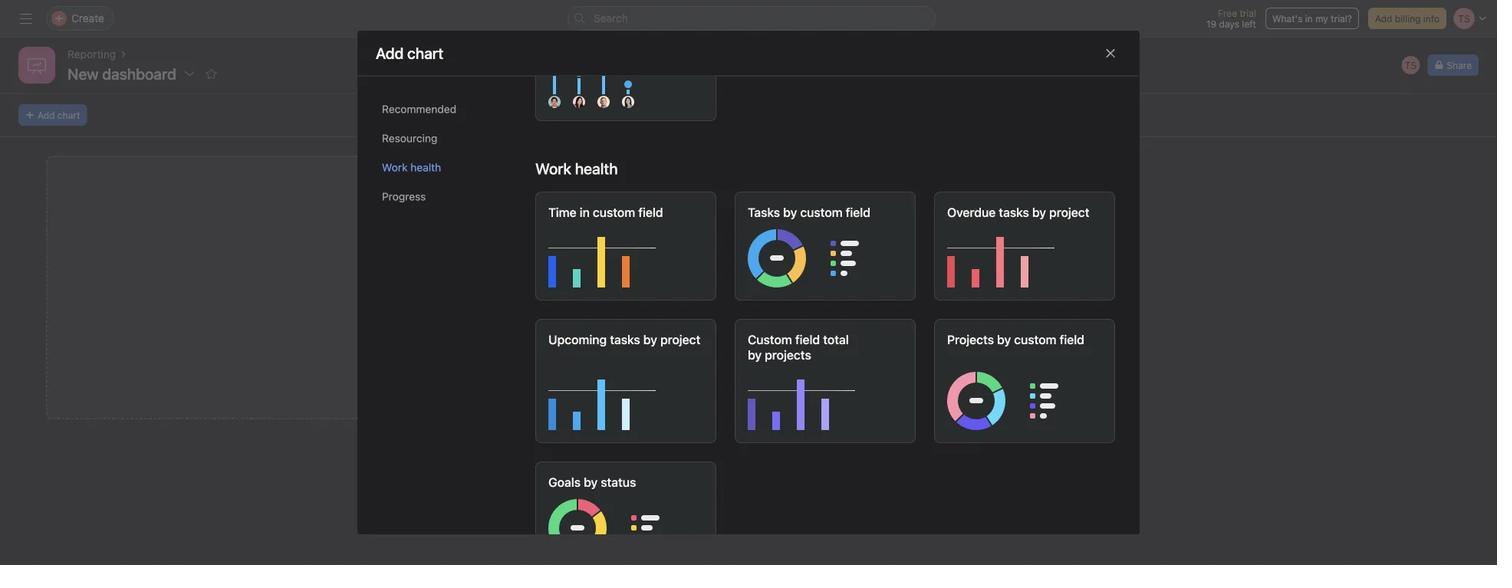 Task type: locate. For each thing, give the bounding box(es) containing it.
custom field for projects by custom field
[[1014, 333, 1084, 348]]

in left my
[[1305, 13, 1313, 24]]

add chart button
[[18, 104, 87, 126]]

image of a multicolored donut chart image inside tasks by custom field button
[[748, 227, 904, 288]]

by project for upcoming tasks by project
[[643, 333, 701, 348]]

by project inside 'button'
[[1032, 206, 1089, 220]]

0 horizontal spatial in
[[580, 206, 590, 220]]

tasks right overdue at top right
[[999, 206, 1029, 220]]

1 vertical spatial add
[[38, 110, 55, 120]]

by right projects
[[997, 333, 1011, 348]]

in inside button
[[1305, 13, 1313, 24]]

1 horizontal spatial by project
[[1032, 206, 1089, 220]]

0 vertical spatial by project
[[1032, 206, 1089, 220]]

goals
[[548, 476, 581, 490]]

show options image
[[184, 67, 196, 80]]

1 horizontal spatial in
[[1305, 13, 1313, 24]]

time in custom field
[[548, 206, 663, 220]]

goals by status
[[548, 476, 636, 490]]

in
[[1305, 13, 1313, 24], [580, 206, 590, 220]]

add left the chart
[[38, 110, 55, 120]]

custom field
[[593, 206, 663, 220], [800, 206, 871, 220], [1014, 333, 1084, 348]]

image of a multicolored donut chart image inside overdue tasks by project 'button'
[[947, 227, 1104, 288]]

add to starred image
[[205, 67, 218, 80]]

goals by status button
[[535, 462, 716, 565]]

1 horizontal spatial by
[[997, 333, 1011, 348]]

time in custom field button
[[535, 192, 716, 301]]

1 horizontal spatial tasks
[[999, 206, 1029, 220]]

trial
[[1240, 8, 1256, 18]]

share button
[[1428, 54, 1479, 76]]

0 vertical spatial in
[[1305, 13, 1313, 24]]

by project
[[1032, 206, 1089, 220], [643, 333, 701, 348]]

progress button
[[382, 182, 511, 211]]

add
[[1375, 13, 1392, 24], [38, 110, 55, 120]]

overdue
[[947, 206, 996, 220]]

1 horizontal spatial add
[[1375, 13, 1392, 24]]

tasks for overdue
[[999, 206, 1029, 220]]

image of a multicolored donut chart image down 'tasks by custom field'
[[748, 227, 904, 288]]

add billing info button
[[1368, 8, 1446, 29]]

image of a multicolored donut chart image down overdue tasks by project
[[947, 227, 1104, 288]]

free trial 19 days left
[[1206, 8, 1256, 29]]

1 vertical spatial tasks
[[610, 333, 640, 348]]

1 vertical spatial by
[[997, 333, 1011, 348]]

1 horizontal spatial custom field
[[800, 206, 871, 220]]

0 horizontal spatial by project
[[643, 333, 701, 348]]

resourcing button
[[382, 124, 511, 153]]

custom field for tasks by custom field
[[800, 206, 871, 220]]

ts
[[1405, 60, 1417, 71]]

0 horizontal spatial custom field
[[593, 206, 663, 220]]

info
[[1423, 13, 1440, 24]]

time
[[548, 206, 576, 220]]

recommended
[[382, 103, 456, 116]]

image of a blue lollipop chart image
[[548, 47, 705, 109]]

0 horizontal spatial tasks
[[610, 333, 640, 348]]

1 vertical spatial by project
[[643, 333, 701, 348]]

2 horizontal spatial custom field
[[1014, 333, 1084, 348]]

in for time
[[580, 206, 590, 220]]

image of a multicolored donut chart image for goals
[[548, 497, 705, 558]]

tasks inside button
[[610, 333, 640, 348]]

custom field for time in custom field
[[593, 206, 663, 220]]

close image
[[1104, 47, 1117, 59]]

field
[[795, 333, 820, 348]]

add chart
[[376, 44, 443, 62]]

0 horizontal spatial by
[[783, 206, 797, 220]]

add left billing
[[1375, 13, 1392, 24]]

total
[[823, 333, 849, 348]]

0 vertical spatial add
[[1375, 13, 1392, 24]]

health
[[410, 161, 441, 174]]

what's in my trial? button
[[1265, 8, 1359, 29]]

0 vertical spatial tasks
[[999, 206, 1029, 220]]

billing
[[1395, 13, 1421, 24]]

add for add chart
[[38, 110, 55, 120]]

tasks by custom field
[[748, 206, 871, 220]]

report image
[[28, 56, 46, 74]]

by
[[783, 206, 797, 220], [997, 333, 1011, 348]]

resourcing
[[382, 132, 437, 145]]

by project inside button
[[643, 333, 701, 348]]

image of a multicolored donut chart image for overdue
[[947, 227, 1104, 288]]

trial?
[[1331, 13, 1352, 24]]

tasks right the upcoming in the bottom left of the page
[[610, 333, 640, 348]]

projects
[[947, 333, 994, 348]]

0 vertical spatial by
[[783, 206, 797, 220]]

upcoming
[[548, 333, 607, 348]]

by for tasks
[[783, 206, 797, 220]]

upcoming tasks by project button
[[535, 320, 716, 444]]

custom field inside button
[[593, 206, 663, 220]]

image of a multicolored donut chart image inside goals by status button
[[548, 497, 705, 558]]

by right tasks
[[783, 206, 797, 220]]

0 horizontal spatial add
[[38, 110, 55, 120]]

search button
[[568, 6, 936, 31]]

image of a multicolored donut chart image down projects by custom field
[[947, 369, 1104, 431]]

ts button
[[1400, 54, 1421, 76]]

what's
[[1272, 13, 1303, 24]]

tasks inside 'button'
[[999, 206, 1029, 220]]

image of a multicolored donut chart image down by status
[[548, 497, 705, 558]]

image of a multicolored donut chart image for tasks
[[748, 227, 904, 288]]

image of a multicolored donut chart image inside "projects by custom field" button
[[947, 369, 1104, 431]]

by for projects
[[997, 333, 1011, 348]]

in inside button
[[580, 206, 590, 220]]

in right time
[[580, 206, 590, 220]]

tasks
[[999, 206, 1029, 220], [610, 333, 640, 348]]

19
[[1206, 18, 1217, 29]]

by projects
[[748, 348, 811, 363]]

1 vertical spatial in
[[580, 206, 590, 220]]

image of a multicolored donut chart image
[[748, 227, 904, 288], [947, 227, 1104, 288], [947, 369, 1104, 431], [548, 497, 705, 558]]

projects by custom field
[[947, 333, 1084, 348]]

work health button
[[382, 153, 511, 182]]



Task type: vqa. For each thing, say whether or not it's contained in the screenshot.
Add subtask ICON
no



Task type: describe. For each thing, give the bounding box(es) containing it.
search
[[594, 12, 628, 25]]

projects by custom field button
[[934, 320, 1115, 444]]

add chart
[[38, 110, 80, 120]]

new dashboard
[[67, 64, 176, 82]]

tasks for upcoming
[[610, 333, 640, 348]]

progress
[[382, 190, 426, 203]]

add billing info
[[1375, 13, 1440, 24]]

free
[[1218, 8, 1237, 18]]

recommended button
[[382, 95, 511, 124]]

image of a multicolored donut chart image for projects
[[947, 369, 1104, 431]]

image of a blue column chart image
[[548, 369, 705, 431]]

work health
[[535, 160, 618, 178]]

custom field total by projects button
[[735, 320, 916, 444]]

tasks
[[748, 206, 780, 220]]

left
[[1242, 18, 1256, 29]]

overdue tasks by project
[[947, 206, 1089, 220]]

tasks by custom field button
[[735, 192, 916, 301]]

by project for overdue tasks by project
[[1032, 206, 1089, 220]]

reporting link
[[67, 46, 116, 63]]

chart
[[57, 110, 80, 120]]

in for what's
[[1305, 13, 1313, 24]]

by status
[[584, 476, 636, 490]]

share
[[1447, 60, 1472, 71]]

add for add billing info
[[1375, 13, 1392, 24]]

upcoming tasks by project
[[548, 333, 701, 348]]

what's in my trial?
[[1272, 13, 1352, 24]]

reporting
[[67, 48, 116, 61]]

search list box
[[568, 6, 936, 31]]

custom field total by projects
[[748, 333, 849, 363]]

days
[[1219, 18, 1239, 29]]

image of a multicolored column chart image
[[548, 227, 705, 288]]

custom
[[748, 333, 792, 348]]

overdue tasks by project button
[[934, 192, 1115, 301]]

work health
[[382, 161, 441, 174]]

image of a purple column chart image
[[748, 369, 904, 431]]

my
[[1315, 13, 1328, 24]]

work
[[382, 161, 408, 174]]



